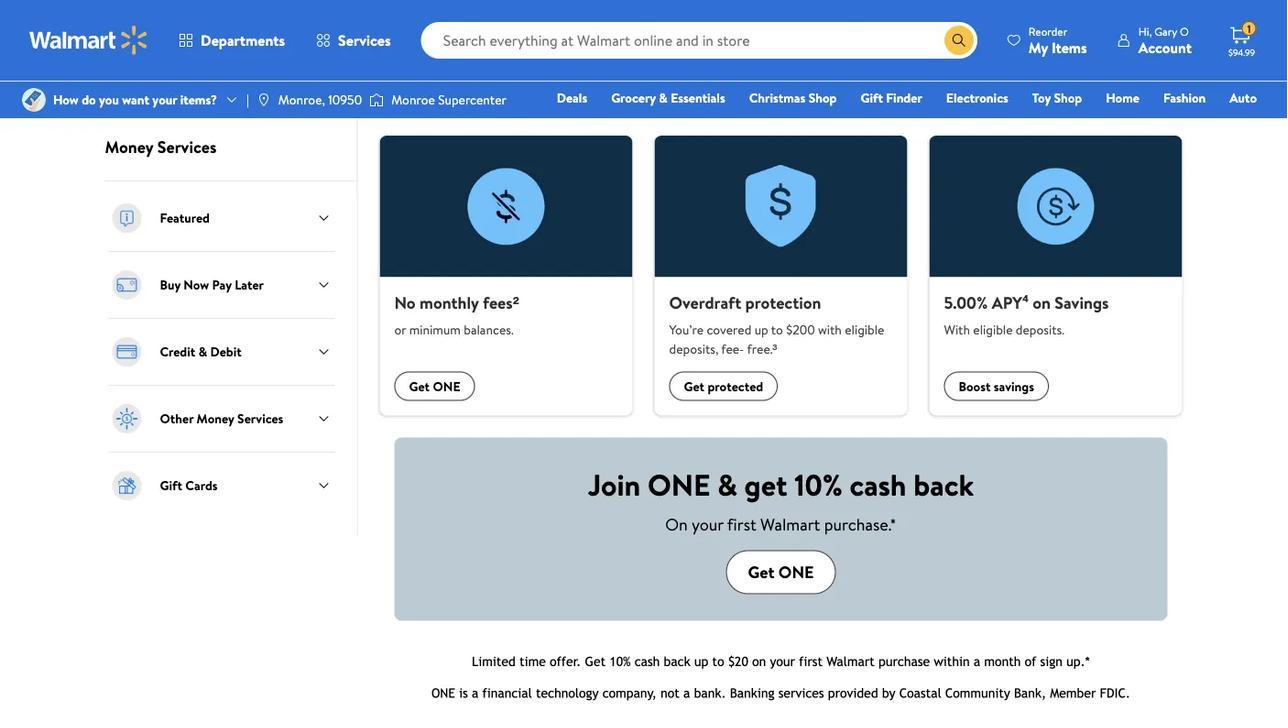 Task type: describe. For each thing, give the bounding box(es) containing it.
$94.99
[[1229, 46, 1256, 58]]

my
[[1029, 37, 1049, 57]]

monroe
[[392, 91, 435, 109]]

& inside join one & get 10% cash back on your first walmart purchase.*
[[718, 465, 738, 505]]

want
[[122, 91, 149, 109]]

gift finder
[[861, 89, 923, 107]]

hi,
[[1139, 23, 1153, 39]]

purchase.*
[[825, 513, 897, 536]]

 image for monroe supercenter
[[370, 91, 384, 109]]

overdraft
[[670, 291, 742, 314]]

boost
[[959, 377, 991, 395]]

minimum
[[410, 321, 461, 339]]

later
[[235, 276, 264, 294]]

now
[[184, 276, 209, 294]]

buy now pay later image
[[109, 267, 145, 303]]

one inside join one & get 10% cash back on your first walmart purchase.*
[[648, 465, 711, 505]]

registry
[[1047, 115, 1093, 132]]

or
[[395, 321, 406, 339]]

deposits,
[[670, 340, 719, 358]]

gift cards
[[160, 477, 218, 495]]

walmart
[[761, 513, 821, 536]]

auto
[[1230, 89, 1258, 107]]

credit
[[160, 343, 196, 361]]

one debit link
[[1109, 114, 1187, 133]]

walmart image
[[29, 26, 148, 55]]

1 horizontal spatial debit
[[1148, 115, 1179, 132]]

monroe,
[[279, 91, 325, 109]]

deposits.
[[1016, 321, 1065, 339]]

finder
[[887, 89, 923, 107]]

buy
[[160, 276, 181, 294]]

fashion
[[1164, 89, 1207, 107]]

0 horizontal spatial services
[[157, 136, 217, 158]]

registry link
[[1038, 114, 1102, 133]]

deals
[[557, 89, 588, 107]]

join one & get 10% cash back on your first walmart purchase.*
[[589, 465, 974, 536]]

on
[[666, 513, 688, 536]]

services inside popup button
[[338, 30, 391, 50]]

debit with rewards. get three percent cash back at walmart up to fifty dollars a year¹. terms apply. get one. image
[[90, 0, 1205, 110]]

your inside join one & get 10% cash back on your first walmart purchase.*
[[692, 513, 724, 536]]

account
[[1139, 37, 1193, 57]]

featured image
[[109, 200, 145, 236]]

departments button
[[163, 18, 301, 62]]

gift finder link
[[853, 88, 931, 108]]

5.00% apy⁴ on savings with eligible deposits.
[[945, 291, 1110, 339]]

essentials
[[671, 89, 726, 107]]

Walmart Site-Wide search field
[[421, 22, 978, 59]]

auto link
[[1222, 88, 1266, 108]]

fee-
[[722, 340, 745, 358]]

1 vertical spatial debit
[[210, 343, 242, 361]]

grocery & essentials link
[[603, 88, 734, 108]]

join
[[589, 465, 641, 505]]

auto registry
[[1047, 89, 1258, 132]]

gary
[[1155, 23, 1178, 39]]

services button
[[301, 18, 407, 62]]

get
[[745, 465, 788, 505]]

departments
[[201, 30, 285, 50]]

get protected button
[[670, 372, 778, 401]]

money services
[[105, 136, 217, 158]]

to
[[772, 321, 784, 339]]

monroe, 10950
[[279, 91, 362, 109]]

no
[[395, 291, 416, 314]]

toy shop link
[[1025, 88, 1091, 108]]

cards
[[185, 477, 218, 495]]

you're
[[670, 321, 704, 339]]

0 vertical spatial money
[[105, 136, 153, 158]]

protected
[[708, 377, 764, 395]]

home
[[1107, 89, 1140, 107]]

items
[[1052, 37, 1088, 57]]

no monthly fees² list item
[[369, 136, 644, 416]]

5.00% apy superscript four on savings. with eligible deposits. boost savings. image
[[930, 136, 1183, 278]]

1 horizontal spatial get one button
[[726, 550, 836, 594]]

walmart+
[[1203, 115, 1258, 132]]

fees²
[[483, 291, 520, 314]]

electronics
[[947, 89, 1009, 107]]

Search search field
[[421, 22, 978, 59]]

reorder my items
[[1029, 23, 1088, 57]]

shop for toy shop
[[1055, 89, 1083, 107]]

overdraft protection. you're covered up to two hundred dollars with direct deposit, fee-free. superscript three. get protected. image
[[655, 136, 908, 278]]

savings
[[994, 377, 1035, 395]]

2 horizontal spatial get
[[748, 560, 775, 583]]

do
[[82, 91, 96, 109]]

no monthly fees superscript two. or minimum balances. get one. image
[[380, 136, 633, 278]]

overdraft protection you're covered up to $200 with eligible deposits, fee- free.³
[[670, 291, 885, 358]]

toy shop
[[1033, 89, 1083, 107]]

buy now pay later
[[160, 276, 264, 294]]

overdraft protection list item
[[644, 136, 919, 416]]



Task type: vqa. For each thing, say whether or not it's contained in the screenshot.
the All-
no



Task type: locate. For each thing, give the bounding box(es) containing it.
covered
[[707, 321, 752, 339]]

0 vertical spatial gift
[[861, 89, 884, 107]]

boost savings button
[[945, 372, 1050, 401]]

1 horizontal spatial gift
[[861, 89, 884, 107]]

get down first
[[748, 560, 775, 583]]

debit right "credit"
[[210, 343, 242, 361]]

0 vertical spatial your
[[152, 91, 177, 109]]

$200
[[787, 321, 815, 339]]

credit & debit
[[160, 343, 242, 361]]

 image right |
[[257, 93, 271, 107]]

get down minimum
[[409, 377, 430, 395]]

eligible inside overdraft protection you're covered up to $200 with eligible deposits, fee- free.³
[[845, 321, 885, 339]]

get one for the right get one button
[[748, 560, 814, 583]]

2 shop from the left
[[1055, 89, 1083, 107]]

5.00%
[[945, 291, 988, 314]]

get
[[409, 377, 430, 395], [684, 377, 705, 395], [748, 560, 775, 583]]

gift
[[861, 89, 884, 107], [160, 477, 182, 495]]

eligible
[[845, 321, 885, 339], [974, 321, 1013, 339]]

free.³
[[748, 340, 777, 358]]

gift for gift cards
[[160, 477, 182, 495]]

apy⁴
[[992, 291, 1029, 314]]

get inside no monthly fees² list item
[[409, 377, 430, 395]]

gift for gift finder
[[861, 89, 884, 107]]

up
[[755, 321, 769, 339]]

grocery & essentials
[[612, 89, 726, 107]]

hi, gary o account
[[1139, 23, 1193, 57]]

services
[[338, 30, 391, 50], [157, 136, 217, 158], [237, 410, 284, 428]]

1 horizontal spatial  image
[[370, 91, 384, 109]]

savings
[[1055, 291, 1110, 314]]

2 vertical spatial &
[[718, 465, 738, 505]]

0 horizontal spatial get one
[[409, 377, 461, 395]]

your
[[152, 91, 177, 109], [692, 513, 724, 536]]

boost savings
[[959, 377, 1035, 395]]

list containing no monthly fees²
[[369, 136, 1194, 416]]

christmas
[[750, 89, 806, 107]]

2 eligible from the left
[[974, 321, 1013, 339]]

0 horizontal spatial get one button
[[395, 372, 475, 401]]

0 horizontal spatial gift
[[160, 477, 182, 495]]

money down how do you want your items?
[[105, 136, 153, 158]]

0 horizontal spatial money
[[105, 136, 153, 158]]

cash
[[850, 465, 907, 505]]

&
[[659, 89, 668, 107], [199, 343, 207, 361], [718, 465, 738, 505]]

1 horizontal spatial money
[[197, 410, 234, 428]]

with
[[945, 321, 971, 339]]

toy
[[1033, 89, 1051, 107]]

& right grocery
[[659, 89, 668, 107]]

protection
[[746, 291, 822, 314]]

0 vertical spatial services
[[338, 30, 391, 50]]

one down minimum
[[433, 377, 461, 395]]

2 horizontal spatial services
[[338, 30, 391, 50]]

 image for monroe, 10950
[[257, 93, 271, 107]]

 image
[[370, 91, 384, 109], [257, 93, 271, 107]]

0 vertical spatial debit
[[1148, 115, 1179, 132]]

christmas shop link
[[741, 88, 846, 108]]

get for overdraft
[[684, 377, 705, 395]]

& right "credit"
[[199, 343, 207, 361]]

10%
[[795, 465, 843, 505]]

shop
[[809, 89, 837, 107], [1055, 89, 1083, 107]]

5.00% apy⁴ on savings list item
[[919, 136, 1194, 416]]

1 horizontal spatial shop
[[1055, 89, 1083, 107]]

0 horizontal spatial shop
[[809, 89, 837, 107]]

get one inside no monthly fees² list item
[[409, 377, 461, 395]]

shop right christmas
[[809, 89, 837, 107]]

other money services image
[[109, 400, 145, 437]]

reorder
[[1029, 23, 1068, 39]]

1 vertical spatial your
[[692, 513, 724, 536]]

services down "items?"
[[157, 136, 217, 158]]

home link
[[1098, 88, 1148, 108]]

other money services
[[160, 410, 284, 428]]

0 horizontal spatial eligible
[[845, 321, 885, 339]]

0 vertical spatial &
[[659, 89, 668, 107]]

first
[[728, 513, 757, 536]]

money
[[105, 136, 153, 158], [197, 410, 234, 428]]

|
[[247, 91, 249, 109]]

1 horizontal spatial get
[[684, 377, 705, 395]]

eligible inside 5.00% apy⁴ on savings with eligible deposits.
[[974, 321, 1013, 339]]

& inside grocery & essentials link
[[659, 89, 668, 107]]

1 horizontal spatial eligible
[[974, 321, 1013, 339]]

search icon image
[[952, 33, 967, 48]]

1 vertical spatial get one
[[748, 560, 814, 583]]

get inside button
[[684, 377, 705, 395]]

how do you want your items?
[[53, 91, 217, 109]]

monthly
[[420, 291, 479, 314]]

0 horizontal spatial  image
[[257, 93, 271, 107]]

fashion link
[[1156, 88, 1215, 108]]

1 eligible from the left
[[845, 321, 885, 339]]

balances.
[[464, 321, 514, 339]]

eligible down the apy⁴
[[974, 321, 1013, 339]]

 image
[[22, 88, 46, 112]]

get for no
[[409, 377, 430, 395]]

christmas shop
[[750, 89, 837, 107]]

one debit
[[1117, 115, 1179, 132]]

0 vertical spatial get one button
[[395, 372, 475, 401]]

money right 'other'
[[197, 410, 234, 428]]

shop up registry link
[[1055, 89, 1083, 107]]

1 vertical spatial get one button
[[726, 550, 836, 594]]

with
[[819, 321, 842, 339]]

& for credit
[[199, 343, 207, 361]]

debit down "fashion"
[[1148, 115, 1179, 132]]

get one down minimum
[[409, 377, 461, 395]]

get one down walmart
[[748, 560, 814, 583]]

no monthly fees² or minimum balances.
[[395, 291, 520, 339]]

list
[[369, 136, 1194, 416]]

eligible right the with
[[845, 321, 885, 339]]

services up '10950'
[[338, 30, 391, 50]]

 image right '10950'
[[370, 91, 384, 109]]

0 horizontal spatial your
[[152, 91, 177, 109]]

gift left cards
[[160, 477, 182, 495]]

1
[[1248, 21, 1252, 36]]

deals link
[[549, 88, 596, 108]]

1 horizontal spatial &
[[659, 89, 668, 107]]

get one for get one button in no monthly fees² list item
[[409, 377, 461, 395]]

get down the deposits,
[[684, 377, 705, 395]]

1 shop from the left
[[809, 89, 837, 107]]

0 horizontal spatial &
[[199, 343, 207, 361]]

other
[[160, 410, 194, 428]]

monroe supercenter
[[392, 91, 507, 109]]

walmart+ link
[[1195, 114, 1266, 133]]

shop for christmas shop
[[809, 89, 837, 107]]

back
[[914, 465, 974, 505]]

1 vertical spatial money
[[197, 410, 234, 428]]

grocery
[[612, 89, 656, 107]]

0 horizontal spatial debit
[[210, 343, 242, 361]]

1 horizontal spatial get one
[[748, 560, 814, 583]]

your right on
[[692, 513, 724, 536]]

one down home
[[1117, 115, 1145, 132]]

get one
[[409, 377, 461, 395], [748, 560, 814, 583]]

& left get
[[718, 465, 738, 505]]

one down walmart
[[779, 560, 814, 583]]

1 vertical spatial services
[[157, 136, 217, 158]]

gift cards image
[[109, 467, 145, 504]]

your right want
[[152, 91, 177, 109]]

& for grocery
[[659, 89, 668, 107]]

pay
[[212, 276, 232, 294]]

get protected
[[684, 377, 764, 395]]

services right 'other'
[[237, 410, 284, 428]]

gift left "finder"
[[861, 89, 884, 107]]

1 vertical spatial &
[[199, 343, 207, 361]]

get one button down walmart
[[726, 550, 836, 594]]

one inside no monthly fees² list item
[[433, 377, 461, 395]]

get one button down minimum
[[395, 372, 475, 401]]

10950
[[328, 91, 362, 109]]

1 horizontal spatial your
[[692, 513, 724, 536]]

items?
[[180, 91, 217, 109]]

shop inside 'link'
[[809, 89, 837, 107]]

supercenter
[[438, 91, 507, 109]]

2 horizontal spatial &
[[718, 465, 738, 505]]

one up on
[[648, 465, 711, 505]]

1 vertical spatial gift
[[160, 477, 182, 495]]

2 vertical spatial services
[[237, 410, 284, 428]]

featured
[[160, 209, 210, 227]]

0 vertical spatial get one
[[409, 377, 461, 395]]

0 horizontal spatial get
[[409, 377, 430, 395]]

1 horizontal spatial services
[[237, 410, 284, 428]]

o
[[1181, 23, 1190, 39]]

one
[[1117, 115, 1145, 132], [433, 377, 461, 395], [648, 465, 711, 505], [779, 560, 814, 583]]

you
[[99, 91, 119, 109]]

credit & debit image
[[109, 334, 145, 370]]

get one button inside no monthly fees² list item
[[395, 372, 475, 401]]



